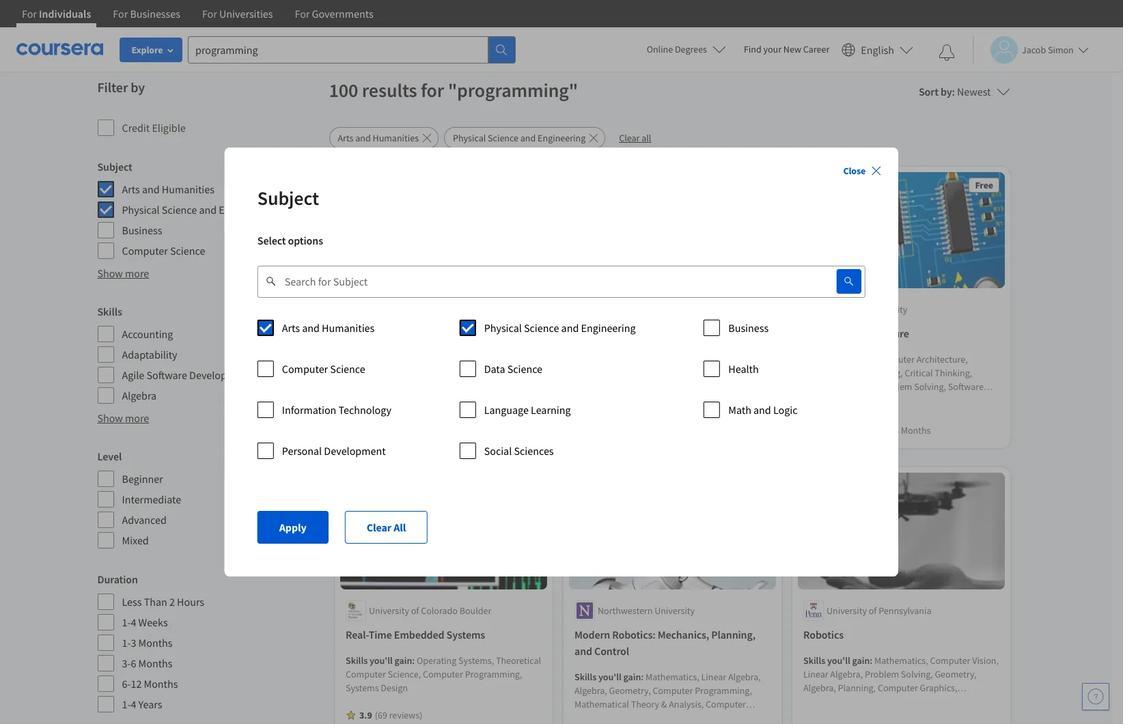 Task type: locate. For each thing, give the bounding box(es) containing it.
0 vertical spatial systems
[[446, 628, 485, 642]]

1 horizontal spatial design
[[381, 682, 408, 695]]

skills you'll gain : down robotics
[[804, 655, 875, 667]]

physical science and engineering button
[[444, 127, 606, 149]]

apply
[[279, 521, 307, 535]]

gain for modern robotics:  mechanics, planning, and control
[[624, 671, 641, 684]]

level group
[[97, 448, 321, 550]]

1 4 from the top
[[131, 616, 136, 630]]

2 for from the left
[[113, 7, 128, 21]]

design up performance
[[346, 327, 377, 341]]

0 horizontal spatial of
[[379, 327, 388, 341]]

1 1- from the top
[[122, 616, 131, 630]]

1 horizontal spatial 3
[[883, 425, 888, 437]]

show for algebra
[[97, 412, 123, 425]]

show more button down the algebra
[[97, 410, 149, 427]]

for left universities
[[202, 7, 217, 21]]

2 vertical spatial 1-
[[122, 698, 131, 712]]

defined
[[895, 395, 927, 407]]

beginner
[[122, 472, 163, 486]]

0 horizontal spatial programming,
[[465, 669, 522, 681]]

4 for years
[[131, 698, 136, 712]]

4 left weeks
[[131, 616, 136, 630]]

business inside select subject options element
[[729, 321, 769, 335]]

business inside subject group
[[122, 224, 162, 237]]

0 horizontal spatial you'll
[[370, 655, 393, 667]]

critical up 'solving,'
[[905, 367, 933, 380]]

1 vertical spatial design
[[381, 682, 408, 695]]

4 for weeks
[[131, 616, 136, 630]]

more down the algebra
[[125, 412, 149, 425]]

science inside button
[[488, 132, 519, 144]]

0 vertical spatial for
[[421, 78, 445, 103]]

show more button up "accounting"
[[97, 265, 149, 282]]

math and logic
[[729, 403, 798, 417]]

0 horizontal spatial 3
[[131, 636, 136, 650]]

line:
[[454, 327, 477, 341]]

1 horizontal spatial computer science
[[282, 362, 366, 376]]

· left course
[[845, 425, 847, 437]]

by right sort
[[941, 85, 953, 98]]

1 vertical spatial physical
[[122, 203, 160, 217]]

0 horizontal spatial arts
[[122, 183, 140, 196]]

1 vertical spatial computer science
[[282, 362, 366, 376]]

1-
[[122, 616, 131, 630], [122, 636, 131, 650], [122, 698, 131, 712]]

0 horizontal spatial systems
[[346, 682, 379, 695]]

show more down the algebra
[[97, 412, 149, 425]]

modern
[[575, 628, 610, 642]]

arts inside button
[[338, 132, 354, 144]]

arts
[[338, 132, 354, 144], [122, 183, 140, 196], [282, 321, 300, 335]]

0 vertical spatial advanced
[[804, 425, 843, 437]]

0 vertical spatial physical science and engineering
[[453, 132, 586, 144]]

options
[[288, 234, 323, 247]]

0 horizontal spatial for
[[421, 78, 445, 103]]

3 left -
[[883, 425, 888, 437]]

subject
[[97, 160, 132, 174], [258, 186, 319, 211]]

software down thinking,
[[948, 381, 984, 393]]

months for 6-12 months
[[144, 678, 178, 691]]

university of pennsylvania
[[827, 605, 932, 617]]

by for filter
[[131, 79, 145, 96]]

0 horizontal spatial advanced
[[122, 513, 167, 527]]

1 vertical spatial more
[[125, 412, 149, 425]]

than
[[144, 595, 167, 609]]

3-6 months
[[122, 657, 173, 671]]

and inside modern robotics:  mechanics, planning, and control
[[575, 645, 592, 658]]

0 horizontal spatial 6
[[131, 657, 136, 671]]

coursera image
[[16, 38, 103, 60]]

2 show more button from the top
[[97, 410, 149, 427]]

humanities inside subject group
[[162, 183, 215, 196]]

1 horizontal spatial 6
[[895, 425, 899, 437]]

skills up "accounting"
[[97, 305, 122, 319]]

you'll down time
[[370, 655, 393, 667]]

architecture, up thinking,
[[917, 354, 968, 366]]

2 vertical spatial arts
[[282, 321, 300, 335]]

networking,
[[928, 395, 977, 407]]

businesses
[[130, 7, 180, 21]]

computer inside select subject options element
[[282, 362, 328, 376]]

0 vertical spatial critical
[[646, 354, 674, 366]]

you'll down control
[[599, 671, 622, 684]]

show more button for computer science
[[97, 265, 149, 282]]

skills you'll gain : down time
[[346, 655, 417, 667]]

1 vertical spatial 1-
[[122, 636, 131, 650]]

0 vertical spatial 6
[[895, 425, 899, 437]]

computer science
[[122, 244, 205, 258], [282, 362, 366, 376]]

you'll
[[370, 655, 393, 667], [828, 655, 851, 667], [599, 671, 622, 684]]

1 horizontal spatial gain
[[624, 671, 641, 684]]

architecture,
[[917, 354, 968, 366], [804, 395, 855, 407]]

gain
[[395, 655, 412, 667], [853, 655, 870, 667], [624, 671, 641, 684]]

development inside "skills" group
[[189, 368, 251, 382]]

architecture
[[852, 327, 909, 341]]

1 horizontal spatial development
[[324, 444, 386, 458]]

clear
[[620, 132, 640, 144], [367, 521, 392, 535]]

for left governments
[[295, 7, 310, 21]]

1- for 1-4 weeks
[[122, 616, 131, 630]]

1 vertical spatial architecture,
[[804, 395, 855, 407]]

gain down control
[[624, 671, 641, 684]]

subject group
[[97, 159, 321, 260]]

1 vertical spatial clear
[[367, 521, 392, 535]]

1 vertical spatial 3
[[131, 636, 136, 650]]

2 horizontal spatial skills you'll gain :
[[804, 655, 875, 667]]

select options
[[258, 234, 323, 247]]

banner navigation
[[11, 0, 385, 38]]

0 horizontal spatial ·
[[845, 425, 847, 437]]

physical
[[453, 132, 486, 144], [122, 203, 160, 217], [484, 321, 522, 335]]

0 vertical spatial show
[[97, 267, 123, 280]]

months right -
[[901, 425, 931, 437]]

newest
[[958, 85, 992, 98]]

humanities
[[373, 132, 419, 144], [162, 183, 215, 196], [322, 321, 375, 335]]

1 horizontal spatial business
[[729, 321, 769, 335]]

6 inside "duration" group
[[131, 657, 136, 671]]

1 vertical spatial show more button
[[97, 410, 149, 427]]

0 horizontal spatial by
[[131, 79, 145, 96]]

1 horizontal spatial advanced
[[804, 425, 843, 437]]

engineering inside button
[[538, 132, 586, 144]]

1 horizontal spatial systems
[[446, 628, 485, 642]]

0 horizontal spatial business
[[122, 224, 162, 237]]

months up 6-12 months
[[138, 657, 173, 671]]

1-4 weeks
[[122, 616, 168, 630]]

0 vertical spatial clear
[[620, 132, 640, 144]]

1 horizontal spatial ·
[[879, 425, 881, 437]]

universities
[[219, 7, 273, 21]]

1 vertical spatial 6
[[131, 657, 136, 671]]

1 horizontal spatial by
[[941, 85, 953, 98]]

of up performance
[[379, 327, 388, 341]]

physical inside button
[[453, 132, 486, 144]]

3-
[[122, 657, 131, 671]]

0 horizontal spatial design
[[346, 327, 377, 341]]

0 vertical spatial design
[[346, 327, 377, 341]]

and inside design of transmission line: modelling and performance
[[346, 343, 363, 357]]

1 horizontal spatial skills you'll gain :
[[575, 671, 646, 684]]

0 vertical spatial physical
[[453, 132, 486, 144]]

computer
[[122, 244, 168, 258], [804, 327, 850, 341], [875, 354, 915, 366], [282, 362, 328, 376], [804, 367, 844, 380], [346, 669, 386, 681], [423, 669, 463, 681]]

embedded
[[394, 628, 444, 642]]

3 up 3-
[[131, 636, 136, 650]]

physical science and engineering inside button
[[453, 132, 586, 144]]

skills you'll gain : down control
[[575, 671, 646, 684]]

advanced inside level group
[[122, 513, 167, 527]]

1 vertical spatial arts and humanities
[[122, 183, 215, 196]]

systems down boulder
[[446, 628, 485, 642]]

2 more from the top
[[125, 412, 149, 425]]

0 horizontal spatial computer science
[[122, 244, 205, 258]]

2 1- from the top
[[122, 636, 131, 650]]

-
[[890, 425, 893, 437]]

hours
[[177, 595, 204, 609]]

3.9 (69 reviews)
[[359, 710, 423, 722]]

by right filter
[[131, 79, 145, 96]]

filter by
[[97, 79, 145, 96]]

0 vertical spatial humanities
[[373, 132, 419, 144]]

0 vertical spatial more
[[125, 267, 149, 280]]

engineering
[[538, 132, 586, 144], [219, 203, 274, 217], [581, 321, 636, 335], [912, 408, 960, 421]]

0 horizontal spatial gain
[[395, 655, 412, 667]]

1 horizontal spatial clear
[[620, 132, 640, 144]]

2 horizontal spatial of
[[869, 605, 877, 617]]

0 vertical spatial subject
[[97, 160, 132, 174]]

None search field
[[188, 36, 516, 63]]

0 horizontal spatial software
[[147, 368, 187, 382]]

show more
[[97, 267, 149, 280], [97, 412, 149, 425]]

show more up "accounting"
[[97, 267, 149, 280]]

for for businesses
[[113, 7, 128, 21]]

apply button
[[258, 511, 329, 544]]

of inside design of transmission line: modelling and performance
[[379, 327, 388, 341]]

clear inside subject dialog
[[367, 521, 392, 535]]

new
[[784, 43, 802, 55]]

0 vertical spatial show more
[[97, 267, 149, 280]]

clear all
[[367, 521, 406, 535]]

computer science inside subject group
[[122, 244, 205, 258]]

0 vertical spatial programming,
[[846, 367, 903, 380]]

2 · from the left
[[879, 425, 881, 437]]

1 vertical spatial for
[[610, 327, 623, 341]]

systems
[[446, 628, 485, 642], [346, 682, 379, 695]]

advanced down "system"
[[804, 425, 843, 437]]

gain for robotics
[[853, 655, 870, 667]]

humanities down eligible
[[162, 183, 215, 196]]

0 vertical spatial computer science
[[122, 244, 205, 258]]

1 show more from the top
[[97, 267, 149, 280]]

2 horizontal spatial arts
[[338, 132, 354, 144]]

more up "accounting"
[[125, 267, 149, 280]]

theoretical
[[496, 655, 541, 667]]

4 left years
[[131, 698, 136, 712]]

1 horizontal spatial arts
[[282, 321, 300, 335]]

0 vertical spatial show more button
[[97, 265, 149, 282]]

2 horizontal spatial you'll
[[828, 655, 851, 667]]

0 vertical spatial business
[[122, 224, 162, 237]]

information
[[282, 403, 337, 417]]

Search by keyword search field
[[285, 265, 805, 298]]

architecture, down microarchitecture,
[[804, 395, 855, 407]]

problem
[[878, 381, 913, 393]]

0 vertical spatial arts and humanities
[[338, 132, 419, 144]]

2 vertical spatial physical
[[484, 321, 522, 335]]

3
[[883, 425, 888, 437], [131, 636, 136, 650]]

university up time
[[369, 605, 409, 617]]

of up real-time embedded systems
[[411, 605, 419, 617]]

real-time embedded systems
[[346, 628, 485, 642]]

1 vertical spatial development
[[324, 444, 386, 458]]

design of transmission line: modelling and performance
[[346, 327, 525, 357]]

1- for 1-3 months
[[122, 636, 131, 650]]

science
[[488, 132, 519, 144], [162, 203, 197, 217], [170, 244, 205, 258], [524, 321, 559, 335], [696, 327, 731, 341], [330, 362, 366, 376], [508, 362, 543, 376]]

show more for computer science
[[97, 267, 149, 280]]

6 up 12
[[131, 657, 136, 671]]

northwestern
[[598, 605, 653, 617]]

months down weeks
[[138, 636, 173, 650]]

1 vertical spatial arts
[[122, 183, 140, 196]]

2 vertical spatial physical science and engineering
[[484, 321, 636, 335]]

1 show more button from the top
[[97, 265, 149, 282]]

by for sort
[[941, 85, 953, 98]]

for right results
[[421, 78, 445, 103]]

1 · from the left
[[845, 425, 847, 437]]

0 horizontal spatial development
[[189, 368, 251, 382]]

2 vertical spatial humanities
[[322, 321, 375, 335]]

computer science inside select subject options element
[[282, 362, 366, 376]]

2 show more from the top
[[97, 412, 149, 425]]

university
[[867, 304, 908, 316], [369, 605, 409, 617], [655, 605, 695, 617], [827, 605, 867, 617]]

1 vertical spatial critical
[[905, 367, 933, 380]]

design down science,
[[381, 682, 408, 695]]

1 vertical spatial advanced
[[122, 513, 167, 527]]

development
[[189, 368, 251, 382], [324, 444, 386, 458]]

1- up 3-
[[122, 636, 131, 650]]

you'll for modern robotics:  mechanics, planning, and control
[[599, 671, 622, 684]]

subject up the select options
[[258, 186, 319, 211]]

systems up 3.9
[[346, 682, 379, 695]]

gain down robotics link
[[853, 655, 870, 667]]

skills you'll gain : for modern robotics:  mechanics, planning, and control
[[575, 671, 646, 684]]

clear for clear all
[[367, 521, 392, 535]]

1 for from the left
[[22, 7, 37, 21]]

1 vertical spatial subject
[[258, 186, 319, 211]]

arts and humanities
[[338, 132, 419, 144], [122, 183, 215, 196], [282, 321, 375, 335]]

1- down the less
[[122, 616, 131, 630]]

of left pennsylvania
[[869, 605, 877, 617]]

humanities inside select subject options element
[[322, 321, 375, 335]]

1 vertical spatial physical science and engineering
[[122, 203, 274, 217]]

3 for from the left
[[202, 7, 217, 21]]

subject inside subject dialog
[[258, 186, 319, 211]]

for for universities
[[202, 7, 217, 21]]

0 vertical spatial 4
[[131, 616, 136, 630]]

software down adaptability
[[147, 368, 187, 382]]

programming, down the systems,
[[465, 669, 522, 681]]

1 vertical spatial 4
[[131, 698, 136, 712]]

governments
[[312, 7, 374, 21]]

0 vertical spatial development
[[189, 368, 251, 382]]

english button
[[837, 27, 920, 72]]

1 horizontal spatial programming,
[[846, 367, 903, 380]]

engineering inside computer architecture, computer programming, critical thinking, microarchitecture, problem solving, software architecture, software-defined networking, system software, software engineering
[[912, 408, 960, 421]]

software up -
[[875, 408, 910, 421]]

drones for environmental science
[[575, 327, 731, 341]]

search image
[[844, 276, 855, 287]]

1 vertical spatial humanities
[[162, 183, 215, 196]]

: down robotics link
[[870, 655, 873, 667]]

gain up science,
[[395, 655, 412, 667]]

1 horizontal spatial subject
[[258, 186, 319, 211]]

·
[[845, 425, 847, 437], [879, 425, 881, 437]]

your
[[764, 43, 782, 55]]

programming, inside the operating systems, theoretical computer science, computer programming, systems design
[[465, 669, 522, 681]]

1 horizontal spatial you'll
[[599, 671, 622, 684]]

1 vertical spatial programming,
[[465, 669, 522, 681]]

humanities up performance
[[322, 321, 375, 335]]

1 horizontal spatial of
[[411, 605, 419, 617]]

0 horizontal spatial skills you'll gain :
[[346, 655, 417, 667]]

critical down the environmental
[[646, 354, 674, 366]]

for right drones
[[610, 327, 623, 341]]

6 right -
[[895, 425, 899, 437]]

skills inside group
[[97, 305, 122, 319]]

systems,
[[458, 655, 494, 667]]

1 more from the top
[[125, 267, 149, 280]]

months up years
[[144, 678, 178, 691]]

advanced down intermediate
[[122, 513, 167, 527]]

1 show from the top
[[97, 267, 123, 280]]

4 for from the left
[[295, 7, 310, 21]]

3.9
[[359, 710, 372, 722]]

4
[[131, 616, 136, 630], [131, 698, 136, 712]]

show more button
[[97, 265, 149, 282], [97, 410, 149, 427]]

programming,
[[846, 367, 903, 380], [465, 669, 522, 681]]

arts and humanities inside select subject options element
[[282, 321, 375, 335]]

: left newest
[[953, 85, 956, 98]]

for left "businesses"
[[113, 7, 128, 21]]

arts inside subject group
[[122, 183, 140, 196]]

personal
[[282, 444, 322, 458]]

1 vertical spatial systems
[[346, 682, 379, 695]]

system
[[804, 408, 833, 421]]

control
[[594, 645, 629, 658]]

0 vertical spatial 1-
[[122, 616, 131, 630]]

2 horizontal spatial gain
[[853, 655, 870, 667]]

2 show from the top
[[97, 412, 123, 425]]

· left -
[[879, 425, 881, 437]]

more
[[125, 267, 149, 280], [125, 412, 149, 425]]

1 horizontal spatial critical
[[905, 367, 933, 380]]

show notifications image
[[939, 44, 956, 61]]

humanities down results
[[373, 132, 419, 144]]

0 horizontal spatial critical
[[646, 354, 674, 366]]

you'll down robotics
[[828, 655, 851, 667]]

more for computer science
[[125, 267, 149, 280]]

clear all button
[[611, 127, 660, 149]]

2 4 from the top
[[131, 698, 136, 712]]

1-4 years
[[122, 698, 162, 712]]

subject down credit
[[97, 160, 132, 174]]

3 1- from the top
[[122, 698, 131, 712]]

0 horizontal spatial clear
[[367, 521, 392, 535]]

and
[[356, 132, 371, 144], [521, 132, 536, 144], [142, 183, 160, 196], [199, 203, 217, 217], [302, 321, 320, 335], [562, 321, 579, 335], [346, 343, 363, 357], [754, 403, 772, 417], [575, 645, 592, 658]]

months
[[901, 425, 931, 437], [138, 636, 173, 650], [138, 657, 173, 671], [144, 678, 178, 691]]

for left individuals
[[22, 7, 37, 21]]

1 vertical spatial show
[[97, 412, 123, 425]]

programming, up problem
[[846, 367, 903, 380]]

systems inside the operating systems, theoretical computer science, computer programming, systems design
[[346, 682, 379, 695]]

health
[[729, 362, 759, 376]]

1- down 6-
[[122, 698, 131, 712]]



Task type: describe. For each thing, give the bounding box(es) containing it.
for universities
[[202, 7, 273, 21]]

of for colorado
[[411, 605, 419, 617]]

intermediate
[[122, 493, 181, 507]]

help center image
[[1088, 689, 1105, 706]]

find
[[744, 43, 762, 55]]

agile software development
[[122, 368, 251, 382]]

for for individuals
[[22, 7, 37, 21]]

of for transmission
[[379, 327, 388, 341]]

critical thinking
[[646, 354, 711, 366]]

northwestern university
[[598, 605, 695, 617]]

subject inside subject group
[[97, 160, 132, 174]]

duration
[[97, 573, 138, 587]]

social
[[484, 444, 512, 458]]

arts and humanities inside subject group
[[122, 183, 215, 196]]

software,
[[835, 408, 873, 421]]

reviews)
[[389, 710, 423, 722]]

operating systems, theoretical computer science, computer programming, systems design
[[346, 655, 541, 695]]

for governments
[[295, 7, 374, 21]]

less
[[122, 595, 142, 609]]

(69
[[375, 710, 387, 722]]

arts inside select subject options element
[[282, 321, 300, 335]]

design inside the operating systems, theoretical computer science, computer programming, systems design
[[381, 682, 408, 695]]

drones for environmental science link
[[575, 326, 771, 342]]

skills you'll gain : for robotics
[[804, 655, 875, 667]]

of for pennsylvania
[[869, 605, 877, 617]]

6-12 months
[[122, 678, 178, 691]]

development inside select subject options element
[[324, 444, 386, 458]]

1- for 1-4 years
[[122, 698, 131, 712]]

sort by : newest
[[920, 85, 992, 98]]

clear all
[[620, 132, 652, 144]]

more for algebra
[[125, 412, 149, 425]]

: down modern robotics:  mechanics, planning, and control
[[641, 671, 644, 684]]

university of colorado boulder
[[369, 605, 491, 617]]

real-
[[346, 628, 369, 642]]

years
[[138, 698, 162, 712]]

boulder
[[460, 605, 491, 617]]

humanities inside button
[[373, 132, 419, 144]]

credit eligible
[[122, 121, 186, 135]]

close button
[[838, 159, 888, 183]]

colorado
[[421, 605, 458, 617]]

1-3 months
[[122, 636, 173, 650]]

advanced for advanced · course · 3 - 6 months
[[804, 425, 843, 437]]

university up mechanics,
[[655, 605, 695, 617]]

logic
[[774, 403, 798, 417]]

0 vertical spatial 3
[[883, 425, 888, 437]]

software inside "skills" group
[[147, 368, 187, 382]]

100
[[329, 78, 358, 103]]

engineering inside subject group
[[219, 203, 274, 217]]

months for 3-6 months
[[138, 657, 173, 671]]

robotics:
[[612, 628, 656, 642]]

100 results for "programming"
[[329, 78, 579, 103]]

computer architecture
[[804, 327, 909, 341]]

princeton university
[[827, 304, 908, 316]]

sciences
[[514, 444, 554, 458]]

clear all button
[[345, 511, 428, 544]]

find your new career link
[[738, 41, 837, 58]]

clear for clear all
[[620, 132, 640, 144]]

computer architecture link
[[804, 326, 1000, 342]]

skills down control
[[575, 671, 597, 684]]

credit
[[122, 121, 150, 135]]

months for 1-3 months
[[138, 636, 173, 650]]

skills down real-
[[346, 655, 368, 667]]

design inside design of transmission line: modelling and performance
[[346, 327, 377, 341]]

critical inside computer architecture, computer programming, critical thinking, microarchitecture, problem solving, software architecture, software-defined networking, system software, software engineering
[[905, 367, 933, 380]]

robotics link
[[804, 627, 1000, 643]]

close
[[844, 165, 866, 177]]

2 horizontal spatial software
[[948, 381, 984, 393]]

1 horizontal spatial for
[[610, 327, 623, 341]]

subject dialog
[[225, 148, 899, 577]]

physical inside subject group
[[122, 203, 160, 217]]

advanced for advanced
[[122, 513, 167, 527]]

for for governments
[[295, 7, 310, 21]]

personal development
[[282, 444, 386, 458]]

2
[[169, 595, 175, 609]]

career
[[804, 43, 830, 55]]

thinking
[[676, 354, 711, 366]]

accounting
[[122, 327, 173, 341]]

software-
[[857, 395, 895, 407]]

physical science and engineering inside select subject options element
[[484, 321, 636, 335]]

programming, inside computer architecture, computer programming, critical thinking, microarchitecture, problem solving, software architecture, software-defined networking, system software, software engineering
[[846, 367, 903, 380]]

algebra
[[122, 389, 157, 403]]

for businesses
[[113, 7, 180, 21]]

12
[[131, 678, 142, 691]]

agile
[[122, 368, 144, 382]]

engineering inside select subject options element
[[581, 321, 636, 335]]

design of transmission line: modelling and performance link
[[346, 326, 542, 359]]

you'll for robotics
[[828, 655, 851, 667]]

language
[[484, 403, 529, 417]]

drones
[[575, 327, 607, 341]]

show more for algebra
[[97, 412, 149, 425]]

results
[[362, 78, 417, 103]]

select
[[258, 234, 286, 247]]

computer inside subject group
[[122, 244, 168, 258]]

planning,
[[711, 628, 756, 642]]

arts and humanities button
[[329, 127, 439, 149]]

select subject options element
[[258, 314, 866, 479]]

free
[[976, 179, 994, 191]]

0 horizontal spatial architecture,
[[804, 395, 855, 407]]

university up robotics
[[827, 605, 867, 617]]

physical science and engineering inside subject group
[[122, 203, 274, 217]]

modern robotics:  mechanics, planning, and control
[[575, 628, 756, 658]]

physical inside select subject options element
[[484, 321, 522, 335]]

duration group
[[97, 572, 321, 714]]

6-
[[122, 678, 131, 691]]

show for computer science
[[97, 267, 123, 280]]

science,
[[388, 669, 421, 681]]

language learning
[[484, 403, 571, 417]]

"programming"
[[448, 78, 579, 103]]

data science
[[484, 362, 543, 376]]

level
[[97, 450, 122, 464]]

0 vertical spatial architecture,
[[917, 354, 968, 366]]

university up architecture
[[867, 304, 908, 316]]

: up science,
[[412, 655, 415, 667]]

adaptability
[[122, 348, 177, 362]]

modelling
[[479, 327, 525, 341]]

pennsylvania
[[879, 605, 932, 617]]

skills down robotics
[[804, 655, 826, 667]]

microarchitecture,
[[804, 381, 876, 393]]

mixed
[[122, 534, 149, 548]]

information technology
[[282, 403, 392, 417]]

3 inside "duration" group
[[131, 636, 136, 650]]

arts and humanities inside button
[[338, 132, 419, 144]]

course
[[849, 425, 877, 437]]

skills group
[[97, 304, 321, 405]]

robotics
[[804, 628, 844, 642]]

social sciences
[[484, 444, 554, 458]]

sort
[[920, 85, 939, 98]]

1 horizontal spatial software
[[875, 408, 910, 421]]

time
[[369, 628, 392, 642]]

individuals
[[39, 7, 91, 21]]

show more button for algebra
[[97, 410, 149, 427]]

mechanics,
[[658, 628, 709, 642]]

filter
[[97, 79, 128, 96]]



Task type: vqa. For each thing, say whether or not it's contained in the screenshot.
Physical Science and Engineering to the top
yes



